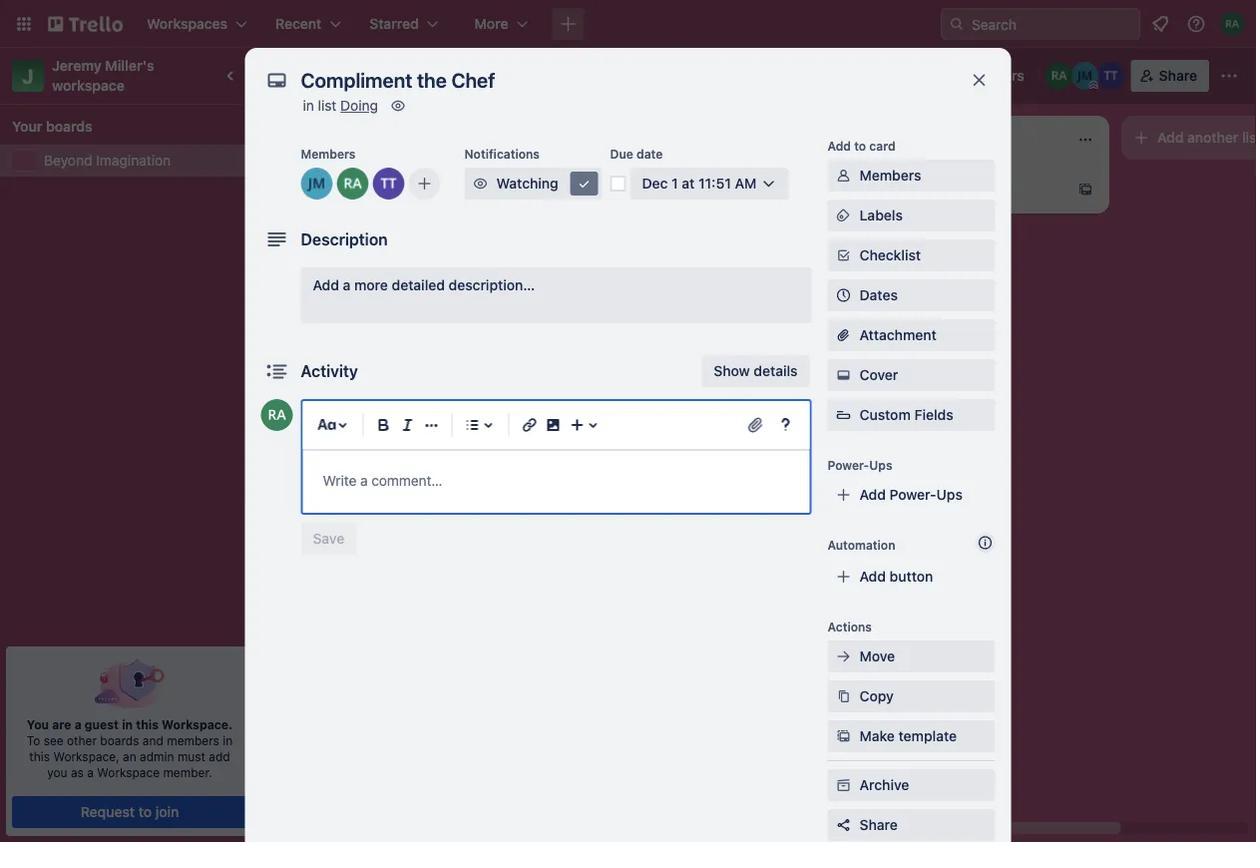 Task type: vqa. For each thing, say whether or not it's contained in the screenshot.
every
no



Task type: locate. For each thing, give the bounding box(es) containing it.
watching
[[496, 175, 558, 192]]

0 vertical spatial beyond imagination
[[285, 65, 455, 86]]

your boards with 1 items element
[[12, 115, 237, 139]]

beyond imagination up doing
[[285, 65, 455, 86]]

1 vertical spatial add a card
[[311, 517, 382, 533]]

boards inside the you are a guest in this workspace. to see other boards and members in this workspace, an admin must add you as a workspace member.
[[100, 733, 139, 747]]

0 vertical spatial add a card button
[[846, 174, 1069, 206]]

0 vertical spatial ups
[[869, 458, 892, 472]]

0 horizontal spatial members
[[301, 147, 356, 161]]

ruby anderson (rubyanderson7) image
[[1220, 12, 1244, 36], [337, 168, 369, 200], [786, 251, 810, 275], [261, 399, 293, 431]]

imagination
[[354, 65, 455, 86], [96, 152, 171, 169]]

dates button
[[828, 279, 995, 311]]

a
[[908, 181, 916, 198], [343, 277, 351, 293], [341, 517, 349, 533], [74, 717, 82, 731], [87, 765, 94, 779]]

create instagram
[[291, 401, 402, 417]]

labels
[[859, 207, 903, 223]]

Board name text field
[[275, 60, 465, 92]]

make
[[859, 728, 895, 744]]

am
[[735, 175, 757, 192]]

dec down date
[[642, 175, 668, 192]]

star or unstar board image
[[477, 68, 493, 84]]

sm image inside make template link
[[834, 726, 853, 746]]

share for the top "share" button
[[1159, 67, 1197, 84]]

1 vertical spatial dec
[[627, 256, 649, 270]]

sm image left labels
[[834, 206, 853, 225]]

to left join
[[138, 804, 152, 820]]

sm image
[[574, 174, 594, 194], [834, 206, 853, 225], [834, 245, 853, 265], [834, 365, 853, 385], [834, 646, 853, 666]]

save button
[[301, 523, 356, 555]]

1 down thinking link
[[652, 256, 658, 270]]

0 horizontal spatial share
[[859, 817, 898, 833]]

0 horizontal spatial boards
[[46, 118, 92, 135]]

checklist
[[859, 247, 921, 263]]

beyond inside board name "text box"
[[285, 65, 350, 86]]

0 vertical spatial add a card
[[878, 181, 949, 198]]

jeremy miller (jeremymiller198) image for the rightmost terry turtle (terryturtle) icon
[[758, 251, 782, 275]]

0 horizontal spatial add a card
[[311, 517, 382, 533]]

members down list
[[301, 147, 356, 161]]

share for leftmost "share" button
[[859, 817, 898, 833]]

Main content area, start typing to enter text. text field
[[323, 469, 790, 493]]

0 vertical spatial boards
[[46, 118, 92, 135]]

show details
[[714, 363, 798, 379]]

share down archive
[[859, 817, 898, 833]]

sm image for cover
[[834, 365, 853, 385]]

request
[[81, 804, 135, 820]]

1 vertical spatial share
[[859, 817, 898, 833]]

1 horizontal spatial ups
[[936, 486, 963, 503]]

dec inside button
[[642, 175, 668, 192]]

terry turtle (terryturtle) image left add members to card image
[[373, 168, 405, 200]]

1 vertical spatial beyond imagination
[[44, 152, 171, 169]]

j
[[22, 64, 34, 87]]

add
[[209, 749, 230, 763]]

this up and
[[136, 717, 159, 731]]

0 vertical spatial to
[[854, 139, 866, 153]]

2 vertical spatial in
[[223, 733, 233, 747]]

ups
[[869, 458, 892, 472], [936, 486, 963, 503]]

sm image for members
[[834, 166, 853, 186]]

0 horizontal spatial beyond imagination
[[44, 152, 171, 169]]

sm image for watching
[[470, 174, 490, 194]]

dec for dec 1
[[627, 256, 649, 270]]

0 vertical spatial share
[[1159, 67, 1197, 84]]

1 horizontal spatial imagination
[[354, 65, 455, 86]]

add a card button
[[846, 174, 1069, 206], [279, 509, 503, 541]]

to for join
[[138, 804, 152, 820]]

to inside button
[[138, 804, 152, 820]]

cover
[[859, 367, 898, 383]]

template
[[898, 728, 957, 744]]

1 vertical spatial jeremy miller (jeremymiller198) image
[[301, 168, 333, 200]]

add a card up 'labels' link
[[878, 181, 949, 198]]

meeting
[[340, 473, 392, 489]]

sm image left archive
[[834, 775, 853, 795]]

ups up add power-ups
[[869, 458, 892, 472]]

sm image left copy
[[834, 686, 853, 706]]

to for card
[[854, 139, 866, 153]]

add left another
[[1157, 129, 1184, 146]]

sm image left checklist
[[834, 245, 853, 265]]

0 horizontal spatial ups
[[869, 458, 892, 472]]

card up 'labels' link
[[919, 181, 949, 198]]

0 vertical spatial jeremy miller (jeremymiller198) image
[[1071, 62, 1099, 90]]

0 horizontal spatial to
[[138, 804, 152, 820]]

text styles image
[[315, 413, 339, 437]]

request to join button
[[12, 796, 247, 828]]

archive link
[[828, 769, 995, 801]]

1 horizontal spatial to
[[854, 139, 866, 153]]

sm image inside move link
[[834, 646, 853, 666]]

add up labels
[[878, 181, 904, 198]]

add a card button up checklist link
[[846, 174, 1069, 206]]

beyond imagination
[[285, 65, 455, 86], [44, 152, 171, 169]]

0 horizontal spatial terry turtle (terryturtle) image
[[503, 423, 527, 447]]

1 vertical spatial share button
[[828, 809, 995, 841]]

terry turtle (terryturtle) image right ruby anderson (rubyanderson7) icon
[[1097, 62, 1125, 90]]

1 horizontal spatial in
[[223, 733, 233, 747]]

1
[[672, 175, 678, 192], [652, 256, 658, 270], [343, 428, 349, 442], [383, 428, 388, 442]]

0 horizontal spatial terry turtle (terryturtle) image
[[373, 168, 405, 200]]

1 horizontal spatial members
[[859, 167, 921, 184]]

2 vertical spatial jeremy miller (jeremymiller198) image
[[758, 251, 782, 275]]

0 vertical spatial dec
[[642, 175, 668, 192]]

copy
[[859, 688, 894, 704]]

in right "guest"
[[122, 717, 133, 731]]

show details link
[[702, 355, 810, 387]]

add a card button down the kickoff meeting link
[[279, 509, 503, 541]]

0 vertical spatial this
[[136, 717, 159, 731]]

1 vertical spatial to
[[138, 804, 152, 820]]

0 horizontal spatial beyond
[[44, 152, 92, 169]]

add members to card image
[[417, 174, 432, 194]]

lis
[[1242, 129, 1256, 146]]

sm image left mark due date as complete option
[[574, 174, 594, 194]]

in
[[303, 97, 314, 114], [122, 717, 133, 731], [223, 733, 233, 747]]

watching button
[[464, 168, 602, 200]]

dates
[[859, 287, 898, 303]]

dec 1
[[627, 256, 658, 270]]

workspace
[[97, 765, 160, 779]]

archive
[[859, 777, 909, 793]]

sm image inside copy link
[[834, 686, 853, 706]]

1 vertical spatial terry turtle (terryturtle) image
[[503, 423, 527, 447]]

card up members link
[[869, 139, 896, 153]]

filters
[[983, 67, 1024, 84]]

show menu image
[[1219, 66, 1239, 86]]

1 vertical spatial imagination
[[96, 152, 171, 169]]

a left more
[[343, 277, 351, 293]]

power-
[[828, 458, 869, 472], [890, 486, 936, 503]]

0 vertical spatial imagination
[[354, 65, 455, 86]]

1 horizontal spatial share
[[1159, 67, 1197, 84]]

share button down the archive link
[[828, 809, 995, 841]]

add a card down kickoff meeting
[[311, 517, 382, 533]]

1 vertical spatial ups
[[936, 486, 963, 503]]

you
[[27, 717, 49, 731]]

0 vertical spatial terry turtle (terryturtle) image
[[1097, 62, 1125, 90]]

1 horizontal spatial terry turtle (terryturtle) image
[[730, 251, 754, 275]]

imagination down your boards with 1 items element
[[96, 152, 171, 169]]

1 horizontal spatial power-
[[890, 486, 936, 503]]

1 horizontal spatial add a card
[[878, 181, 949, 198]]

1 vertical spatial boards
[[100, 733, 139, 747]]

kickoff meeting link
[[291, 471, 523, 491]]

dec 1 at 11:51 am
[[642, 175, 757, 192]]

jeremy
[[52, 57, 102, 74]]

beyond imagination down your boards with 1 items element
[[44, 152, 171, 169]]

doing link
[[340, 97, 378, 114]]

kickoff
[[291, 473, 336, 489]]

bold ⌘b image
[[372, 413, 396, 437]]

sm image for labels
[[834, 206, 853, 225]]

sm image for move
[[834, 646, 853, 666]]

members up labels
[[859, 167, 921, 184]]

0 horizontal spatial jeremy miller (jeremymiller198) image
[[301, 168, 333, 200]]

jeremy miller (jeremymiller198) image
[[1071, 62, 1099, 90], [301, 168, 333, 200], [758, 251, 782, 275]]

save
[[313, 530, 344, 547]]

1 vertical spatial add a card button
[[279, 509, 503, 541]]

0 horizontal spatial in
[[122, 717, 133, 731]]

2 horizontal spatial jeremy miller (jeremymiller198) image
[[1071, 62, 1099, 90]]

sm image inside cover link
[[834, 365, 853, 385]]

automation image
[[918, 60, 946, 88]]

1 horizontal spatial beyond
[[285, 65, 350, 86]]

beyond up list
[[285, 65, 350, 86]]

beyond
[[285, 65, 350, 86], [44, 152, 92, 169]]

boards right your
[[46, 118, 92, 135]]

boards up "an"
[[100, 733, 139, 747]]

1 vertical spatial this
[[29, 749, 50, 763]]

ups down the fields
[[936, 486, 963, 503]]

0 vertical spatial in
[[303, 97, 314, 114]]

1 horizontal spatial terry turtle (terryturtle) image
[[1097, 62, 1125, 90]]

move
[[859, 648, 895, 664]]

0 vertical spatial terry turtle (terryturtle) image
[[730, 251, 754, 275]]

dec for dec 1 at 11:51 am
[[642, 175, 668, 192]]

power- down power-ups
[[890, 486, 936, 503]]

members
[[301, 147, 356, 161], [859, 167, 921, 184]]

2 vertical spatial card
[[353, 517, 382, 533]]

add power-ups link
[[828, 479, 995, 511]]

add
[[1157, 129, 1184, 146], [828, 139, 851, 153], [878, 181, 904, 198], [313, 277, 339, 293], [859, 486, 886, 503], [311, 517, 338, 533], [859, 568, 886, 585]]

to up members link
[[854, 139, 866, 153]]

Mark due date as complete checkbox
[[610, 176, 626, 192]]

a right as
[[87, 765, 94, 779]]

sm image inside checklist link
[[834, 245, 853, 265]]

share button
[[1131, 60, 1209, 92], [828, 809, 995, 841]]

terry turtle (terryturtle) image
[[1097, 62, 1125, 90], [373, 168, 405, 200]]

1 horizontal spatial jeremy miller (jeremymiller198) image
[[758, 251, 782, 275]]

add another lis button
[[1121, 116, 1256, 160]]

share button down 0 notifications icon
[[1131, 60, 1209, 92]]

1 vertical spatial card
[[919, 181, 949, 198]]

1 horizontal spatial add a card button
[[846, 174, 1069, 206]]

1 left at
[[672, 175, 678, 192]]

detailed
[[392, 277, 445, 293]]

dec inside checkbox
[[627, 256, 649, 270]]

1 horizontal spatial this
[[136, 717, 159, 731]]

2 horizontal spatial in
[[303, 97, 314, 114]]

ruby anderson (rubyanderson7) image
[[1045, 62, 1073, 90]]

card
[[869, 139, 896, 153], [919, 181, 949, 198], [353, 517, 382, 533]]

jeremy miller (jeremymiller198) image for ruby anderson (rubyanderson7) icon
[[1071, 62, 1099, 90]]

sm image inside 'labels' link
[[834, 206, 853, 225]]

terry turtle (terryturtle) image down am
[[730, 251, 754, 275]]

0 horizontal spatial share button
[[828, 809, 995, 841]]

add button button
[[828, 561, 995, 593]]

11:51
[[698, 175, 731, 192]]

sm image down add to card
[[834, 166, 853, 186]]

sm image inside watching button
[[470, 174, 490, 194]]

in left list
[[303, 97, 314, 114]]

1 horizontal spatial beyond imagination
[[285, 65, 455, 86]]

1 horizontal spatial boards
[[100, 733, 139, 747]]

your boards
[[12, 118, 92, 135]]

and
[[142, 733, 163, 747]]

1 inside checkbox
[[652, 256, 658, 270]]

sm image
[[388, 96, 408, 116], [834, 166, 853, 186], [470, 174, 490, 194], [834, 686, 853, 706], [834, 726, 853, 746], [834, 775, 853, 795]]

sm image down the actions
[[834, 646, 853, 666]]

members
[[167, 733, 219, 747]]

this
[[136, 717, 159, 731], [29, 749, 50, 763]]

description…
[[449, 277, 535, 293]]

sm image inside the archive link
[[834, 775, 853, 795]]

actions
[[828, 620, 872, 634]]

1 horizontal spatial share button
[[1131, 60, 1209, 92]]

share left show menu icon
[[1159, 67, 1197, 84]]

this down 'to'
[[29, 749, 50, 763]]

dec down the thinking
[[627, 256, 649, 270]]

imagination up doing
[[354, 65, 455, 86]]

thoughts thinking
[[575, 173, 630, 202]]

make template link
[[828, 720, 995, 752]]

in up add
[[223, 733, 233, 747]]

add down the kickoff at bottom left
[[311, 517, 338, 533]]

request to join
[[81, 804, 179, 820]]

sm image for checklist
[[834, 245, 853, 265]]

terry turtle (terryturtle) image left image
[[503, 423, 527, 447]]

a right are
[[74, 717, 82, 731]]

card right save
[[353, 517, 382, 533]]

Search field
[[965, 9, 1139, 39]]

primary element
[[0, 0, 1256, 48]]

1 vertical spatial members
[[859, 167, 921, 184]]

add up members link
[[828, 139, 851, 153]]

share
[[1159, 67, 1197, 84], [859, 817, 898, 833]]

more formatting image
[[420, 413, 443, 437]]

create from template… image
[[1077, 182, 1093, 198]]

sm image inside members link
[[834, 166, 853, 186]]

a up 'labels' link
[[908, 181, 916, 198]]

thinking
[[575, 185, 630, 202]]

kickoff meeting
[[291, 473, 392, 489]]

move link
[[828, 640, 995, 672]]

0 vertical spatial beyond
[[285, 65, 350, 86]]

beyond down your boards
[[44, 152, 92, 169]]

sm image left cover
[[834, 365, 853, 385]]

terry turtle (terryturtle) image
[[730, 251, 754, 275], [503, 423, 527, 447]]

power- down custom
[[828, 458, 869, 472]]

editor toolbar toolbar
[[311, 409, 802, 441]]

0 vertical spatial power-
[[828, 458, 869, 472]]

link image
[[517, 413, 541, 437]]

sm image left make
[[834, 726, 853, 746]]

0 vertical spatial card
[[869, 139, 896, 153]]

0 vertical spatial members
[[301, 147, 356, 161]]

boards
[[46, 118, 92, 135], [100, 733, 139, 747]]

1 vertical spatial power-
[[890, 486, 936, 503]]

sm image down the notifications
[[470, 174, 490, 194]]

None text field
[[291, 62, 949, 98]]



Task type: describe. For each thing, give the bounding box(es) containing it.
1 vertical spatial in
[[122, 717, 133, 731]]

add a more detailed description…
[[313, 277, 535, 293]]

0 vertical spatial share button
[[1131, 60, 1209, 92]]

show
[[714, 363, 750, 379]]

workspace.
[[162, 717, 233, 731]]

add left more
[[313, 277, 339, 293]]

custom
[[859, 407, 911, 423]]

admin
[[140, 749, 174, 763]]

attach and insert link image
[[746, 415, 766, 435]]

sm image for copy
[[834, 686, 853, 706]]

0 horizontal spatial card
[[353, 517, 382, 533]]

sm image for archive
[[834, 775, 853, 795]]

labels link
[[828, 200, 995, 231]]

back to home image
[[48, 8, 123, 40]]

cover link
[[828, 359, 995, 391]]

guest
[[85, 717, 119, 731]]

workspace,
[[53, 749, 119, 763]]

1 left italic ⌘i image
[[383, 428, 388, 442]]

0 horizontal spatial this
[[29, 749, 50, 763]]

ruby anderson (rubyanderson7) image left checklist
[[786, 251, 810, 275]]

sm image for make template
[[834, 726, 853, 746]]

notifications
[[464, 147, 540, 161]]

0 horizontal spatial power-
[[828, 458, 869, 472]]

create instagram link
[[291, 399, 523, 419]]

a down kickoff meeting
[[341, 517, 349, 533]]

beyond imagination inside board name "text box"
[[285, 65, 455, 86]]

1 right text styles icon
[[343, 428, 349, 442]]

beyond imagination link
[[44, 151, 247, 171]]

doing
[[340, 97, 378, 114]]

see
[[44, 733, 63, 747]]

attachment
[[859, 327, 937, 343]]

your
[[12, 118, 42, 135]]

1 horizontal spatial card
[[869, 139, 896, 153]]

power-ups
[[828, 458, 892, 472]]

color: bold red, title: "thoughts" element
[[575, 172, 630, 187]]

fields
[[914, 407, 953, 423]]

list
[[318, 97, 337, 114]]

instagram
[[338, 401, 402, 417]]

due date
[[610, 147, 663, 161]]

ruby anderson (rubyanderson7) image up description
[[337, 168, 369, 200]]

description
[[301, 230, 388, 249]]

Dec 1 checkbox
[[603, 251, 664, 275]]

sm image inside watching button
[[574, 174, 594, 194]]

you are a guest in this workspace. to see other boards and members in this workspace, an admin must add you as a workspace member.
[[27, 717, 233, 779]]

make template
[[859, 728, 957, 744]]

add down power-ups
[[859, 486, 886, 503]]

thoughts
[[575, 173, 630, 187]]

due
[[610, 147, 633, 161]]

in list doing
[[303, 97, 378, 114]]

add a card for add a card button to the left
[[311, 517, 382, 533]]

miller's
[[105, 57, 154, 74]]

details
[[754, 363, 798, 379]]

ruby anderson (rubyanderson7) image left text styles icon
[[261, 399, 293, 431]]

are
[[52, 717, 71, 731]]

create board or workspace image
[[558, 14, 578, 34]]

workspace
[[52, 77, 125, 94]]

jeremy miller's workspace
[[52, 57, 158, 94]]

1 vertical spatial terry turtle (terryturtle) image
[[373, 168, 405, 200]]

add down automation
[[859, 568, 886, 585]]

to
[[27, 733, 40, 747]]

other
[[67, 733, 97, 747]]

0 horizontal spatial add a card button
[[279, 509, 503, 541]]

search image
[[949, 16, 965, 32]]

add button
[[859, 568, 933, 585]]

add a card for the rightmost add a card button
[[878, 181, 949, 198]]

1 vertical spatial beyond
[[44, 152, 92, 169]]

custom fields button
[[828, 405, 995, 425]]

imagination inside board name "text box"
[[354, 65, 455, 86]]

at
[[682, 175, 695, 192]]

lists image
[[460, 413, 484, 437]]

custom fields
[[859, 407, 953, 423]]

sm image right doing link on the left top of the page
[[388, 96, 408, 116]]

must
[[177, 749, 205, 763]]

thinking link
[[575, 184, 806, 204]]

an
[[123, 749, 136, 763]]

2 horizontal spatial card
[[919, 181, 949, 198]]

automation
[[828, 538, 895, 552]]

create
[[291, 401, 334, 417]]

date
[[636, 147, 663, 161]]

add a more detailed description… link
[[301, 267, 812, 323]]

copy link
[[828, 680, 995, 712]]

members inside members link
[[859, 167, 921, 184]]

another
[[1187, 129, 1238, 146]]

attachment button
[[828, 319, 995, 351]]

button
[[890, 568, 933, 585]]

image image
[[541, 413, 565, 437]]

members link
[[828, 160, 995, 192]]

more
[[354, 277, 388, 293]]

activity
[[301, 362, 358, 381]]

1 inside button
[[672, 175, 678, 192]]

ruby anderson (rubyanderson7) image right open information menu icon
[[1220, 12, 1244, 36]]

add another lis
[[1157, 129, 1256, 146]]

add power-ups
[[859, 486, 963, 503]]

0 notifications image
[[1148, 12, 1172, 36]]

you
[[47, 765, 67, 779]]

as
[[71, 765, 84, 779]]

dec 1 at 11:51 am button
[[630, 168, 789, 200]]

open help dialog image
[[774, 413, 798, 437]]

open information menu image
[[1186, 14, 1206, 34]]

0 horizontal spatial imagination
[[96, 152, 171, 169]]

filters button
[[954, 60, 1030, 92]]

italic ⌘i image
[[396, 413, 420, 437]]

member.
[[163, 765, 212, 779]]



